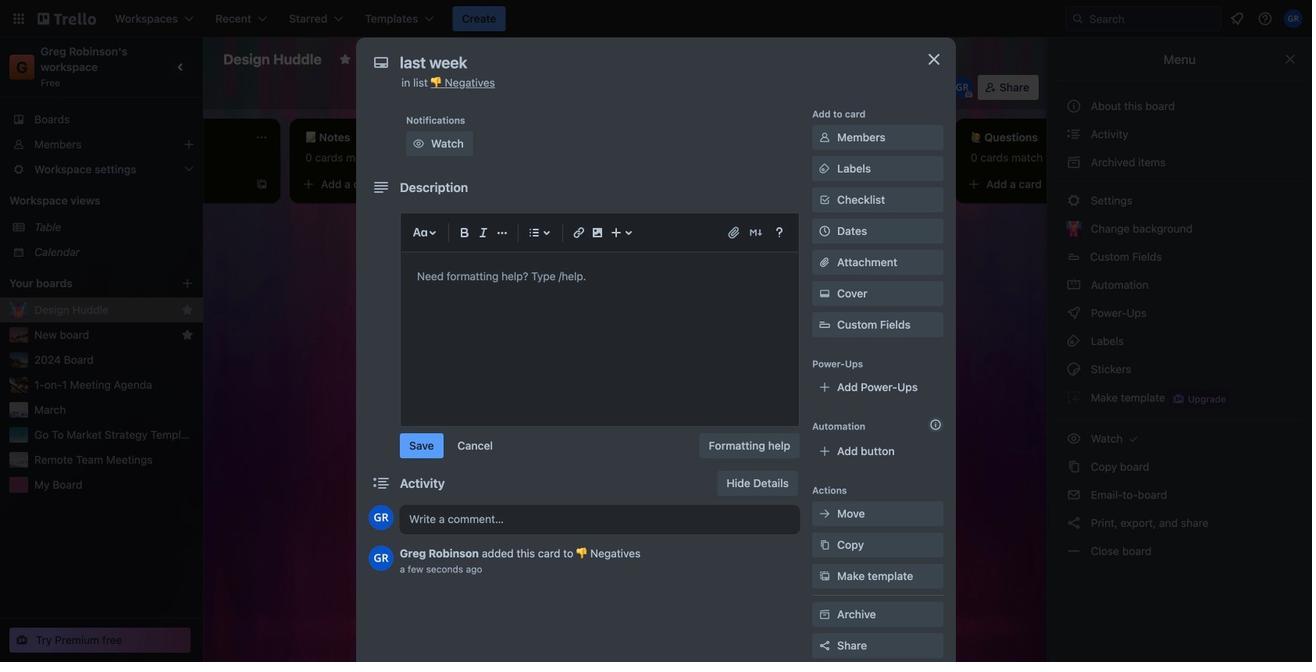 Task type: describe. For each thing, give the bounding box(es) containing it.
2 vertical spatial greg robinson (gregrobinson96) image
[[369, 546, 394, 571]]

italic ⌘i image
[[474, 224, 493, 242]]

text styles image
[[411, 224, 430, 242]]

Search field
[[1085, 8, 1221, 30]]

add board image
[[181, 277, 194, 290]]

1 starred icon image from the top
[[181, 304, 194, 317]]

your boards with 8 items element
[[9, 274, 158, 293]]

1 horizontal spatial greg robinson (gregrobinson96) image
[[952, 77, 974, 98]]

more formatting image
[[493, 224, 512, 242]]

link ⌘k image
[[570, 224, 588, 242]]

2 starred icon image from the top
[[181, 329, 194, 342]]

0 notifications image
[[1228, 9, 1247, 28]]

Board name text field
[[216, 47, 330, 72]]

open help dialog image
[[771, 224, 789, 242]]

greg robinson (gregrobinson96) image
[[369, 506, 394, 531]]

lists image
[[525, 224, 544, 242]]

primary element
[[0, 0, 1313, 38]]

create from template… image
[[256, 178, 268, 191]]



Task type: locate. For each thing, give the bounding box(es) containing it.
open information menu image
[[1258, 11, 1274, 27]]

sm image
[[699, 75, 721, 97], [1067, 127, 1082, 142], [1067, 155, 1082, 170], [1067, 277, 1082, 293], [1067, 390, 1082, 406], [1067, 431, 1082, 447], [1067, 488, 1082, 503], [1067, 544, 1082, 560], [817, 569, 833, 585], [817, 607, 833, 623]]

sm image
[[817, 130, 833, 145], [411, 136, 427, 152], [817, 161, 833, 177], [1067, 193, 1082, 209], [817, 286, 833, 302], [1067, 306, 1082, 321], [1067, 334, 1082, 349], [1067, 362, 1082, 377], [1126, 431, 1142, 447], [1067, 460, 1082, 475], [817, 506, 833, 522], [1067, 516, 1082, 531], [817, 538, 833, 553]]

edit card image
[[920, 179, 932, 191]]

0 vertical spatial greg robinson (gregrobinson96) image
[[1285, 9, 1304, 28]]

text formatting group
[[456, 224, 512, 242]]

Write a comment text field
[[400, 506, 800, 534]]

search image
[[1072, 13, 1085, 25]]

Main content area, start typing to enter text. text field
[[417, 267, 783, 286]]

None text field
[[392, 48, 908, 77]]

0 vertical spatial starred icon image
[[181, 304, 194, 317]]

image image
[[588, 224, 607, 242]]

bold ⌘b image
[[456, 224, 474, 242]]

2 horizontal spatial greg robinson (gregrobinson96) image
[[1285, 9, 1304, 28]]

create from template… image
[[921, 214, 934, 227]]

1 vertical spatial starred icon image
[[181, 329, 194, 342]]

editor toolbar
[[408, 220, 792, 245]]

attach and insert link image
[[727, 225, 742, 241]]

0 horizontal spatial greg robinson (gregrobinson96) image
[[369, 546, 394, 571]]

star or unstar board image
[[339, 53, 352, 66]]

1 vertical spatial greg robinson (gregrobinson96) image
[[952, 77, 974, 98]]

greg robinson (gregrobinson96) image
[[1285, 9, 1304, 28], [952, 77, 974, 98], [369, 546, 394, 571]]

starred icon image
[[181, 304, 194, 317], [181, 329, 194, 342]]

view markdown image
[[749, 225, 764, 241]]

close dialog image
[[925, 50, 944, 69]]



Task type: vqa. For each thing, say whether or not it's contained in the screenshot.
Greg Robinson (gregrobinson96) image
yes



